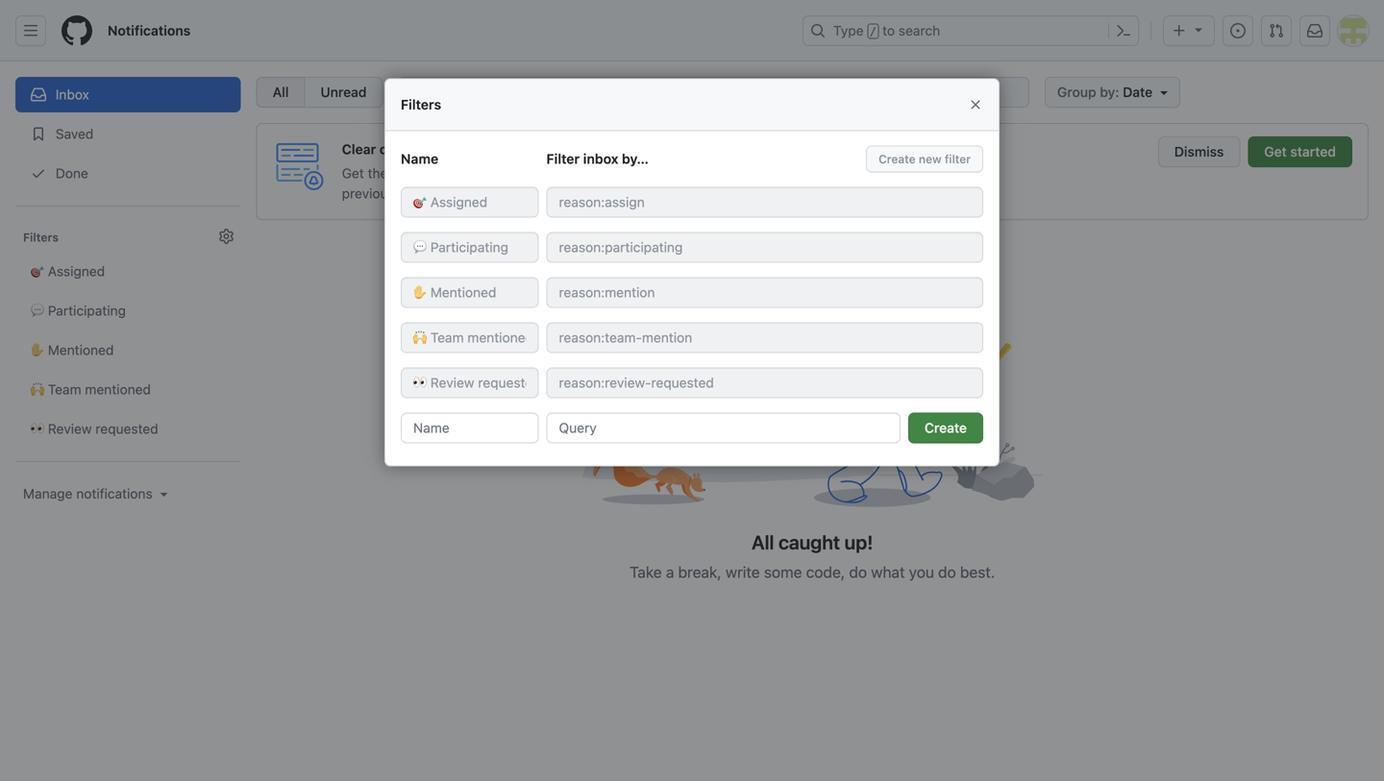 Task type: vqa. For each thing, say whether or not it's contained in the screenshot.
SpartnerNL/Laravel-Excel "link" inside the Repositories element
no



Task type: locate. For each thing, give the bounding box(es) containing it.
1 vertical spatial create
[[925, 420, 967, 436]]

✋ mentioned
[[31, 342, 114, 358]]

filters up the name
[[401, 96, 441, 112]]

Inbox name field
[[401, 413, 539, 444]]

✋ Mentioned text field
[[401, 277, 539, 308]]

0 horizontal spatial inbox
[[526, 165, 560, 181]]

1 horizontal spatial out
[[426, 165, 446, 181]]

all inside all caught up! take a break, write some code, do what you do best.
[[752, 531, 775, 554]]

requested
[[96, 421, 158, 437]]

out up the most at the top left of the page
[[380, 141, 401, 157]]

the up previously
[[368, 165, 388, 181]]

Filter inbox by… text field
[[547, 413, 901, 444]]

1 horizontal spatial create
[[925, 420, 967, 436]]

triangle down image down 👀 review requested link
[[156, 487, 172, 502]]

🙌 Team mentioned text field
[[401, 322, 539, 353]]

of down clutter.
[[450, 165, 463, 181]]

1 horizontal spatial your
[[783, 165, 810, 181]]

🎯 assigned
[[31, 263, 105, 279]]

type / to search
[[834, 23, 941, 38]]

out up read
[[426, 165, 446, 181]]

triangle down image right plus image
[[1191, 22, 1207, 37]]

marking
[[695, 165, 745, 181]]

1 horizontal spatial filters
[[401, 96, 441, 112]]

clear
[[342, 141, 376, 157]]

0 horizontal spatial get
[[342, 165, 364, 181]]

2 do from the left
[[939, 563, 957, 582]]

command palette image
[[1116, 23, 1132, 38]]

your
[[466, 165, 494, 181], [783, 165, 810, 181]]

get
[[1265, 144, 1287, 160], [342, 165, 364, 181]]

create new filter
[[879, 152, 971, 166]]

do right the you
[[939, 563, 957, 582]]

as
[[520, 186, 535, 201]]

up!
[[845, 531, 874, 554]]

0 horizontal spatial notifications
[[76, 486, 153, 502]]

manage
[[23, 486, 73, 502]]

1 do from the left
[[850, 563, 867, 582]]

all button
[[256, 77, 304, 108]]

0 vertical spatial out
[[380, 141, 401, 157]]

get down the clear
[[342, 165, 364, 181]]

👀 review requested
[[31, 421, 158, 437]]

code,
[[807, 563, 846, 582]]

get started
[[1265, 144, 1336, 160]]

new left filter
[[919, 152, 942, 166]]

all for all caught up! take a break, write some code, do what you do best.
[[752, 531, 775, 554]]

inbox up done.
[[526, 165, 560, 181]]

notifications
[[108, 23, 191, 38]]

0 vertical spatial notifications
[[440, 186, 517, 201]]

all up write
[[752, 531, 775, 554]]

1 vertical spatial out
[[426, 165, 446, 181]]

1 vertical spatial all
[[752, 531, 775, 554]]

out
[[380, 141, 401, 157], [426, 165, 446, 181]]

dismiss button
[[1158, 137, 1241, 167]]

2 your from the left
[[783, 165, 810, 181]]

1 horizontal spatial inbox
[[583, 151, 619, 167]]

get inside clear out the clutter. get the most out of your new inbox by quickly and easily marking all of your previously read notifications as done.
[[342, 165, 364, 181]]

triangle down image inside manage notifications popup button
[[156, 487, 172, 502]]

all caught up! take a break, write some code, do what you do best.
[[630, 531, 995, 582]]

🎯 assigned link
[[15, 254, 241, 289]]

of
[[450, 165, 463, 181], [766, 165, 779, 181]]

all inside button
[[273, 84, 289, 100]]

1 vertical spatial filters
[[23, 231, 59, 244]]

1 horizontal spatial of
[[766, 165, 779, 181]]

do
[[850, 563, 867, 582], [939, 563, 957, 582]]

done.
[[538, 186, 573, 201]]

1 horizontal spatial get
[[1265, 144, 1287, 160]]

0 horizontal spatial filters
[[23, 231, 59, 244]]

1 horizontal spatial new
[[919, 152, 942, 166]]

1 horizontal spatial notifications
[[440, 186, 517, 201]]

0 vertical spatial triangle down image
[[1191, 22, 1207, 37]]

all
[[273, 84, 289, 100], [752, 531, 775, 554]]

some
[[764, 563, 803, 582]]

0 horizontal spatial of
[[450, 165, 463, 181]]

1 vertical spatial get
[[342, 165, 364, 181]]

filter image
[[406, 86, 422, 101]]

inbox zero image
[[582, 297, 1044, 515]]

0 horizontal spatial triangle down image
[[156, 487, 172, 502]]

reason:review-requested text field
[[547, 368, 984, 398]]

notifications element
[[15, 62, 1000, 663]]

assigned
[[48, 263, 105, 279]]

inbox
[[583, 151, 619, 167], [526, 165, 560, 181]]

👀
[[31, 421, 44, 437]]

started
[[1291, 144, 1336, 160]]

your right all at the top right
[[783, 165, 810, 181]]

inbox right by on the left top of page
[[583, 151, 619, 167]]

clear out the clutter. get the most out of your new inbox by quickly and easily marking all of your previously read notifications as done.
[[342, 141, 810, 201]]

notifications inside clear out the clutter. get the most out of your new inbox by quickly and easily marking all of your previously read notifications as done.
[[440, 186, 517, 201]]

notifications
[[440, 186, 517, 201], [76, 486, 153, 502]]

1 horizontal spatial triangle down image
[[1191, 22, 1207, 37]]

0 vertical spatial filters
[[401, 96, 441, 112]]

0 horizontal spatial your
[[466, 165, 494, 181]]

do left what
[[850, 563, 867, 582]]

1 vertical spatial notifications
[[76, 486, 153, 502]]

0 horizontal spatial out
[[380, 141, 401, 157]]

notifications down requested
[[76, 486, 153, 502]]

1 your from the left
[[466, 165, 494, 181]]

1 horizontal spatial all
[[752, 531, 775, 554]]

0 horizontal spatial create
[[879, 152, 916, 166]]

take
[[630, 563, 662, 582]]

best.
[[961, 563, 995, 582]]

0 horizontal spatial the
[[368, 165, 388, 181]]

0 vertical spatial create
[[879, 152, 916, 166]]

mentioned
[[48, 342, 114, 358]]

1 horizontal spatial do
[[939, 563, 957, 582]]

your up 🎯 assigned text field
[[466, 165, 494, 181]]

create
[[879, 152, 916, 166], [925, 420, 967, 436]]

date
[[1123, 84, 1153, 100]]

of right all at the top right
[[766, 165, 779, 181]]

get left started
[[1265, 144, 1287, 160]]

unread button
[[304, 77, 383, 108]]

0 vertical spatial get
[[1265, 144, 1287, 160]]

filters
[[401, 96, 441, 112], [23, 231, 59, 244]]

notifications left as
[[440, 186, 517, 201]]

you
[[909, 563, 935, 582]]

notifications image
[[1308, 23, 1323, 38]]

all left the unread
[[273, 84, 289, 100]]

review
[[48, 421, 92, 437]]

🎯 Assigned text field
[[401, 187, 539, 218]]

new
[[919, 152, 942, 166], [497, 165, 523, 181]]

triangle down image
[[1191, 22, 1207, 37], [156, 487, 172, 502]]

the
[[404, 141, 426, 157], [368, 165, 388, 181]]

easily
[[656, 165, 692, 181]]

1 horizontal spatial the
[[404, 141, 426, 157]]

None search field
[[399, 77, 1030, 108]]

mentioned
[[85, 382, 151, 398]]

0 horizontal spatial all
[[273, 84, 289, 100]]

🙌 team mentioned link
[[15, 372, 241, 408]]

0 horizontal spatial do
[[850, 563, 867, 582]]

issue opened image
[[1231, 23, 1246, 38]]

the up the most at the top left of the page
[[404, 141, 426, 157]]

filters up 🎯
[[23, 231, 59, 244]]

✋ mentioned link
[[15, 333, 241, 368]]

reason:team-mention text field
[[547, 322, 984, 353]]

👀 Review requested text field
[[401, 368, 539, 398]]

0 horizontal spatial new
[[497, 165, 523, 181]]

0 vertical spatial all
[[273, 84, 289, 100]]

dismiss
[[1175, 144, 1224, 160]]

clutter.
[[429, 141, 475, 157]]

1 vertical spatial triangle down image
[[156, 487, 172, 502]]

new up as
[[497, 165, 523, 181]]

triangle down image
[[1157, 85, 1172, 100]]

filter
[[547, 151, 580, 167]]



Task type: describe. For each thing, give the bounding box(es) containing it.
group
[[1058, 84, 1097, 100]]

close dialog image
[[968, 97, 984, 112]]

create new filter button
[[866, 145, 984, 172]]

break,
[[679, 563, 722, 582]]

reason:mention text field
[[547, 277, 984, 308]]

git pull request image
[[1269, 23, 1285, 38]]

notifications link
[[100, 15, 198, 46]]

type
[[834, 23, 864, 38]]

create button
[[909, 413, 984, 444]]

by
[[563, 165, 578, 181]]

filter inbox by…
[[547, 151, 649, 167]]

reason:assign text field
[[547, 187, 984, 218]]

bookmark image
[[31, 126, 46, 142]]

by:
[[1100, 84, 1120, 100]]

💬 participating
[[31, 303, 126, 319]]

most
[[392, 165, 422, 181]]

/
[[870, 25, 877, 38]]

1 vertical spatial the
[[368, 165, 388, 181]]

a
[[666, 563, 674, 582]]

by…
[[622, 151, 649, 167]]

code alert image
[[273, 139, 327, 193]]

inbox link
[[15, 77, 241, 112]]

🎯
[[31, 263, 44, 279]]

🙌
[[31, 382, 44, 398]]

check image
[[31, 166, 46, 181]]

customize filters image
[[219, 229, 234, 244]]

filters dialog
[[385, 78, 1000, 467]]

💬
[[31, 303, 44, 319]]

💬 participating link
[[15, 293, 241, 329]]

homepage image
[[62, 15, 92, 46]]

write
[[726, 563, 760, 582]]

filters inside dialog
[[401, 96, 441, 112]]

👀 review requested link
[[15, 412, 241, 447]]

manage notifications
[[23, 486, 153, 502]]

new inside button
[[919, 152, 942, 166]]

manage notifications button
[[23, 485, 172, 504]]

team
[[48, 382, 81, 398]]

new inside clear out the clutter. get the most out of your new inbox by quickly and easily marking all of your previously read notifications as done.
[[497, 165, 523, 181]]

inbox image
[[31, 87, 46, 102]]

unread
[[321, 84, 367, 100]]

and
[[630, 165, 653, 181]]

saved link
[[15, 116, 241, 152]]

2 of from the left
[[766, 165, 779, 181]]

inbox inside clear out the clutter. get the most out of your new inbox by quickly and easily marking all of your previously read notifications as done.
[[526, 165, 560, 181]]

🙌 team mentioned
[[31, 382, 151, 398]]

participating
[[48, 303, 126, 319]]

1 of from the left
[[450, 165, 463, 181]]

inbox inside filters dialog
[[583, 151, 619, 167]]

✋
[[31, 342, 44, 358]]

create for create
[[925, 420, 967, 436]]

what
[[872, 563, 905, 582]]

read
[[409, 186, 437, 201]]

done link
[[15, 156, 241, 191]]

saved
[[52, 126, 94, 142]]

filter
[[945, 152, 971, 166]]

done
[[52, 165, 88, 181]]

name
[[401, 151, 439, 167]]

get inside get started button
[[1265, 144, 1287, 160]]

Filter notifications text field
[[399, 77, 1030, 108]]

group by: date
[[1058, 84, 1153, 100]]

quickly
[[582, 165, 626, 181]]

notifications inside popup button
[[76, 486, 153, 502]]

caught
[[779, 531, 841, 554]]

all
[[749, 165, 763, 181]]

previously
[[342, 186, 405, 201]]

all for all
[[273, 84, 289, 100]]

get started button
[[1248, 137, 1353, 167]]

0 vertical spatial the
[[404, 141, 426, 157]]

💬 Participating text field
[[401, 232, 539, 263]]

inbox
[[56, 87, 89, 102]]

plus image
[[1172, 23, 1187, 38]]

to
[[883, 23, 895, 38]]

search
[[899, 23, 941, 38]]

create for create new filter
[[879, 152, 916, 166]]

reason:participating text field
[[547, 232, 984, 263]]



